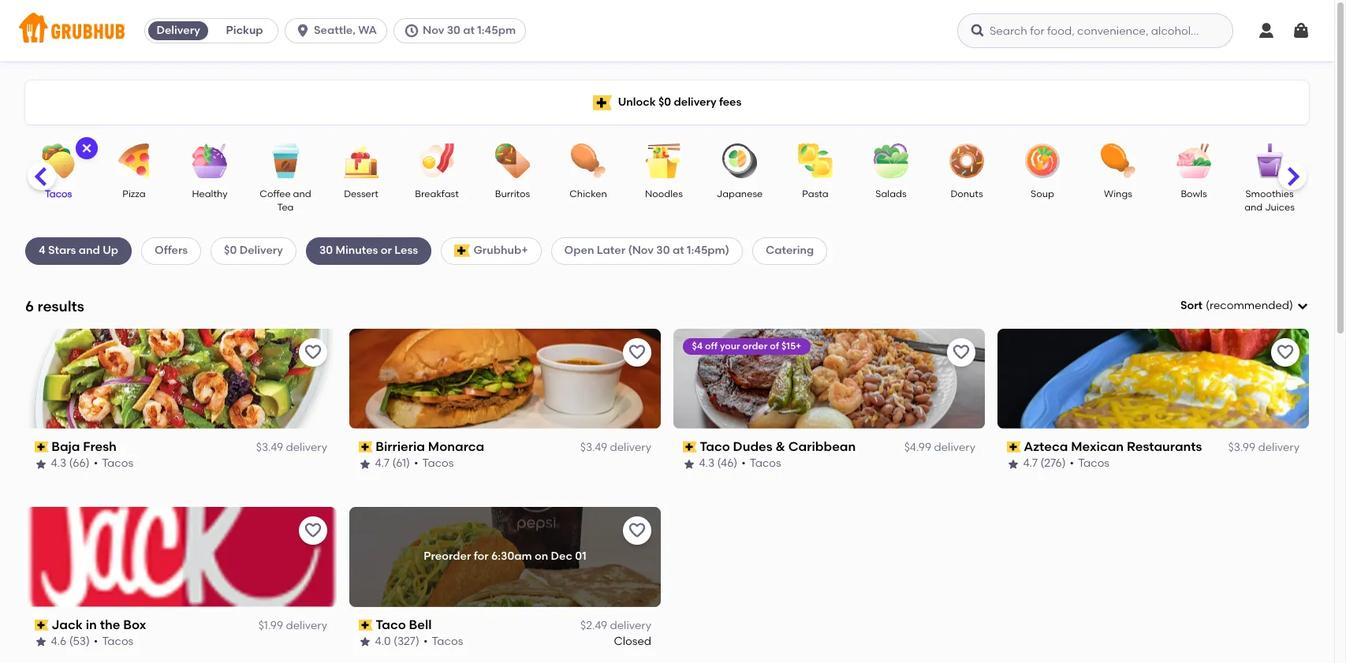 Task type: describe. For each thing, give the bounding box(es) containing it.
save this restaurant button for baja fresh
[[299, 338, 327, 367]]

30 inside nov 30 at 1:45pm button
[[447, 24, 461, 37]]

1 horizontal spatial $0
[[659, 95, 671, 109]]

delivery inside delivery button
[[157, 24, 200, 37]]

4.3 (46)
[[700, 457, 738, 470]]

seattle,
[[314, 24, 356, 37]]

1:45pm)
[[687, 244, 730, 257]]

coffee
[[260, 189, 291, 200]]

tacos for azteca mexican restaurants
[[1079, 457, 1110, 470]]

1 vertical spatial at
[[673, 244, 684, 257]]

4.6 (53)
[[51, 635, 90, 649]]

at inside button
[[463, 24, 475, 37]]

6:30am
[[491, 550, 532, 563]]

salads
[[876, 189, 907, 200]]

open
[[564, 244, 594, 257]]

wings
[[1104, 189, 1133, 200]]

salads image
[[864, 144, 919, 178]]

japanese
[[717, 189, 763, 200]]

taco dudes & caribbean
[[700, 439, 856, 454]]

• for monarca
[[415, 457, 419, 470]]

baja
[[52, 439, 80, 454]]

star icon image for jack in the box
[[35, 636, 47, 649]]

01
[[575, 550, 587, 563]]

$4
[[693, 341, 703, 352]]

svg image
[[295, 23, 311, 39]]

taco dudes & caribbean logo image
[[674, 329, 985, 429]]

birrieria monarca logo image
[[349, 329, 661, 429]]

noodles image
[[637, 144, 692, 178]]

star icon image for birrieria monarca
[[359, 458, 372, 471]]

your
[[721, 341, 741, 352]]

jack in the box
[[52, 617, 147, 632]]

$2.49
[[581, 619, 607, 633]]

nov
[[423, 24, 444, 37]]

donuts
[[951, 189, 983, 200]]

save this restaurant image for birrieria monarca
[[628, 343, 647, 362]]

(46)
[[718, 457, 738, 470]]

star icon image left 4.0 on the left bottom
[[359, 636, 372, 649]]

soup
[[1031, 189, 1054, 200]]

seattle, wa
[[314, 24, 377, 37]]

subscription pass image for birrieria monarca
[[359, 442, 373, 453]]

6 results
[[25, 297, 84, 315]]

svg image inside nov 30 at 1:45pm button
[[404, 23, 420, 39]]

breakfast image
[[409, 144, 465, 178]]

order
[[743, 341, 768, 352]]

pickup button
[[211, 18, 278, 43]]

save this restaurant image for azteca mexican restaurants
[[1276, 343, 1295, 362]]

4.7 for birrieria monarca
[[375, 457, 390, 470]]

6
[[25, 297, 34, 315]]

star icon image for azteca mexican restaurants
[[1007, 458, 1020, 471]]

• down "bell"
[[424, 635, 428, 649]]

soup image
[[1015, 144, 1070, 178]]

(66)
[[69, 457, 90, 470]]

save this restaurant image for jack in the box
[[304, 521, 323, 540]]

subscription pass image for taco dudes & caribbean
[[683, 442, 697, 453]]

$3.49 for fresh
[[256, 441, 283, 454]]

main navigation navigation
[[0, 0, 1335, 62]]

• tacos for in
[[94, 635, 134, 649]]

unlock $0 delivery fees
[[618, 95, 742, 109]]

• for dudes
[[742, 457, 746, 470]]

(276)
[[1041, 457, 1066, 470]]

4.7 for azteca mexican restaurants
[[1024, 457, 1038, 470]]

subscription pass image for baja fresh
[[35, 442, 49, 453]]

coffee and tea
[[260, 189, 311, 213]]

subscription pass image for taco bell
[[359, 620, 373, 631]]

healthy image
[[182, 144, 237, 178]]

1:45pm
[[477, 24, 516, 37]]

• for mexican
[[1070, 457, 1075, 470]]

$1.99 delivery
[[258, 619, 327, 633]]

taco for taco dudes & caribbean
[[700, 439, 731, 454]]

tacos down "bell"
[[432, 635, 464, 649]]

dec
[[551, 550, 573, 563]]

delivery for birrieria monarca
[[610, 441, 652, 454]]

mexican
[[1072, 439, 1124, 454]]

burritos image
[[485, 144, 540, 178]]

open later (nov 30 at 1:45pm)
[[564, 244, 730, 257]]

tacos image
[[31, 144, 86, 178]]

• for in
[[94, 635, 99, 649]]

pasta image
[[788, 144, 843, 178]]

azteca mexican restaurants
[[1024, 439, 1203, 454]]

save this restaurant image for baja fresh
[[304, 343, 323, 362]]

preorder
[[424, 550, 471, 563]]

4.7 (276)
[[1024, 457, 1066, 470]]

juices
[[1265, 202, 1295, 213]]

• tacos for monarca
[[415, 457, 454, 470]]

dessert
[[344, 189, 378, 200]]

pickup
[[226, 24, 263, 37]]

catering
[[766, 244, 814, 257]]

later
[[597, 244, 626, 257]]

(61)
[[393, 457, 411, 470]]

subscription pass image for azteca mexican restaurants
[[1007, 442, 1021, 453]]

of
[[770, 341, 780, 352]]

off
[[706, 341, 718, 352]]

4.7 (61)
[[375, 457, 411, 470]]

seattle, wa button
[[285, 18, 394, 43]]

healthy
[[192, 189, 228, 200]]

minutes
[[336, 244, 378, 257]]

)
[[1290, 299, 1294, 312]]

sort ( recommended )
[[1181, 299, 1294, 312]]

tacos for baja fresh
[[102, 457, 134, 470]]

• tacos for mexican
[[1070, 457, 1110, 470]]

$0 delivery
[[224, 244, 283, 257]]

unlock
[[618, 95, 656, 109]]

breakfast
[[415, 189, 459, 200]]

2 horizontal spatial 30
[[657, 244, 670, 257]]

• tacos for dudes
[[742, 457, 782, 470]]



Task type: vqa. For each thing, say whether or not it's contained in the screenshot.


Task type: locate. For each thing, give the bounding box(es) containing it.
grubhub plus flag logo image
[[593, 95, 612, 110], [454, 245, 470, 257]]

• tacos down dudes
[[742, 457, 782, 470]]

• tacos for fresh
[[94, 457, 134, 470]]

coffee and tea image
[[258, 144, 313, 178]]

$0
[[659, 95, 671, 109], [224, 244, 237, 257]]

1 horizontal spatial 4.7
[[1024, 457, 1038, 470]]

taco up 4.0 (327)
[[376, 617, 406, 632]]

noodles
[[645, 189, 683, 200]]

smoothies
[[1246, 189, 1294, 200]]

(
[[1206, 299, 1210, 312]]

4.0
[[375, 635, 391, 649]]

grubhub plus flag logo image left grubhub+
[[454, 245, 470, 257]]

0 horizontal spatial 4.7
[[375, 457, 390, 470]]

1 $3.49 from the left
[[256, 441, 283, 454]]

chicken image
[[561, 144, 616, 178]]

2 subscription pass image from the left
[[359, 442, 373, 453]]

bowls image
[[1167, 144, 1222, 178]]

(327)
[[394, 635, 420, 649]]

the
[[100, 617, 121, 632]]

None field
[[1181, 298, 1309, 314]]

• tacos down birrieria monarca
[[415, 457, 454, 470]]

1 4.7 from the left
[[375, 457, 390, 470]]

for
[[474, 550, 489, 563]]

tacos down tacos image
[[45, 189, 72, 200]]

sort
[[1181, 299, 1203, 312]]

smoothies and juices image
[[1242, 144, 1298, 178]]

1 horizontal spatial $3.49 delivery
[[580, 441, 652, 454]]

subscription pass image
[[35, 442, 49, 453], [359, 442, 373, 453], [1007, 442, 1021, 453]]

delivery for taco dudes & caribbean
[[934, 441, 976, 454]]

1 vertical spatial $0
[[224, 244, 237, 257]]

0 horizontal spatial $0
[[224, 244, 237, 257]]

chicken
[[570, 189, 607, 200]]

in
[[86, 617, 97, 632]]

results
[[37, 297, 84, 315]]

delivery for azteca mexican restaurants
[[1258, 441, 1300, 454]]

tacos down mexican on the bottom of page
[[1079, 457, 1110, 470]]

4.3 down baja
[[51, 457, 67, 470]]

save this restaurant button
[[299, 338, 327, 367], [623, 338, 652, 367], [947, 338, 976, 367], [1271, 338, 1300, 367], [299, 516, 327, 545], [623, 516, 652, 545]]

0 vertical spatial delivery
[[157, 24, 200, 37]]

and left up
[[79, 244, 100, 257]]

• right (61)
[[415, 457, 419, 470]]

3 subscription pass image from the left
[[1007, 442, 1021, 453]]

0 horizontal spatial grubhub plus flag logo image
[[454, 245, 470, 257]]

subscription pass image left dudes
[[683, 442, 697, 453]]

taco for taco bell
[[376, 617, 406, 632]]

taco
[[700, 439, 731, 454], [376, 617, 406, 632]]

0 horizontal spatial subscription pass image
[[35, 620, 49, 631]]

and inside the smoothies and juices
[[1245, 202, 1263, 213]]

1 horizontal spatial subscription pass image
[[359, 442, 373, 453]]

2 4.3 from the left
[[700, 457, 715, 470]]

baja fresh logo image
[[25, 329, 337, 429]]

2 $3.49 from the left
[[580, 441, 607, 454]]

2 horizontal spatial subscription pass image
[[1007, 442, 1021, 453]]

star icon image for taco dudes & caribbean
[[683, 458, 696, 471]]

delivery left pickup
[[157, 24, 200, 37]]

less
[[395, 244, 418, 257]]

$4.99 delivery
[[904, 441, 976, 454]]

at left the 1:45pm
[[463, 24, 475, 37]]

0 vertical spatial $0
[[659, 95, 671, 109]]

1 horizontal spatial 4.3
[[700, 457, 715, 470]]

$0 right 'unlock'
[[659, 95, 671, 109]]

4
[[39, 244, 45, 257]]

(53)
[[70, 635, 90, 649]]

30 right nov
[[447, 24, 461, 37]]

Search for food, convenience, alcohol... search field
[[958, 13, 1234, 48]]

subscription pass image left birrieria
[[359, 442, 373, 453]]

4.7 left (61)
[[375, 457, 390, 470]]

2 horizontal spatial and
[[1245, 202, 1263, 213]]

at left 1:45pm)
[[673, 244, 684, 257]]

tea
[[277, 202, 294, 213]]

wings image
[[1091, 144, 1146, 178]]

tacos for birrieria monarca
[[423, 457, 454, 470]]

jack
[[52, 617, 83, 632]]

1 horizontal spatial delivery
[[240, 244, 283, 257]]

birrieria
[[376, 439, 426, 454]]

4.7 left (276)
[[1024, 457, 1038, 470]]

save this restaurant button for taco bell
[[623, 516, 652, 545]]

4.0 (327)
[[375, 635, 420, 649]]

1 horizontal spatial taco
[[700, 439, 731, 454]]

jack in the box logo image
[[25, 507, 337, 607]]

&
[[776, 439, 786, 454]]

30 right (nov at the left top of page
[[657, 244, 670, 257]]

0 vertical spatial grubhub plus flag logo image
[[593, 95, 612, 110]]

$3.49
[[256, 441, 283, 454], [580, 441, 607, 454]]

grubhub plus flag logo image left 'unlock'
[[593, 95, 612, 110]]

tacos down birrieria monarca
[[423, 457, 454, 470]]

grubhub plus flag logo image for unlock $0 delivery fees
[[593, 95, 612, 110]]

and inside coffee and tea
[[293, 189, 311, 200]]

1 horizontal spatial subscription pass image
[[359, 620, 373, 631]]

none field containing sort
[[1181, 298, 1309, 314]]

1 horizontal spatial grubhub plus flag logo image
[[593, 95, 612, 110]]

pizza image
[[106, 144, 162, 178]]

0 horizontal spatial $3.49 delivery
[[256, 441, 327, 454]]

star icon image left 4.7 (276)
[[1007, 458, 1020, 471]]

and for coffee and tea
[[293, 189, 311, 200]]

star icon image left 4.7 (61)
[[359, 458, 372, 471]]

$4 off your order of $15+
[[693, 341, 802, 352]]

4.6
[[51, 635, 67, 649]]

30
[[447, 24, 461, 37], [319, 244, 333, 257], [657, 244, 670, 257]]

subscription pass image
[[683, 442, 697, 453], [35, 620, 49, 631], [359, 620, 373, 631]]

subscription pass image left jack
[[35, 620, 49, 631]]

$3.99 delivery
[[1229, 441, 1300, 454]]

0 horizontal spatial 30
[[319, 244, 333, 257]]

offers
[[155, 244, 188, 257]]

0 vertical spatial and
[[293, 189, 311, 200]]

subscription pass image left baja
[[35, 442, 49, 453]]

subscription pass image left azteca
[[1007, 442, 1021, 453]]

0 horizontal spatial taco
[[376, 617, 406, 632]]

tacos for taco dudes & caribbean
[[750, 457, 782, 470]]

$3.49 for monarca
[[580, 441, 607, 454]]

delivery
[[674, 95, 717, 109], [286, 441, 327, 454], [610, 441, 652, 454], [934, 441, 976, 454], [1258, 441, 1300, 454], [286, 619, 327, 633], [610, 619, 652, 633]]

0 vertical spatial at
[[463, 24, 475, 37]]

save this restaurant image
[[304, 343, 323, 362], [628, 343, 647, 362]]

• tacos down mexican on the bottom of page
[[1070, 457, 1110, 470]]

save this restaurant button for birrieria monarca
[[623, 338, 652, 367]]

0 horizontal spatial subscription pass image
[[35, 442, 49, 453]]

2 save this restaurant image from the left
[[628, 343, 647, 362]]

• right (66)
[[94, 457, 98, 470]]

azteca
[[1024, 439, 1069, 454]]

$2.49 delivery
[[581, 619, 652, 633]]

delivery
[[157, 24, 200, 37], [240, 244, 283, 257]]

1 vertical spatial delivery
[[240, 244, 283, 257]]

japanese image
[[712, 144, 767, 178]]

star icon image
[[35, 458, 47, 471], [359, 458, 372, 471], [683, 458, 696, 471], [1007, 458, 1020, 471], [35, 636, 47, 649], [359, 636, 372, 649]]

delivery for jack in the box
[[286, 619, 327, 633]]

grubhub plus flag logo image for grubhub+
[[454, 245, 470, 257]]

birrieria monarca
[[376, 439, 485, 454]]

• tacos down the the
[[94, 635, 134, 649]]

• right (53)
[[94, 635, 99, 649]]

fees
[[719, 95, 742, 109]]

caribbean
[[789, 439, 856, 454]]

closed
[[614, 635, 652, 649]]

1 horizontal spatial at
[[673, 244, 684, 257]]

1 vertical spatial grubhub plus flag logo image
[[454, 245, 470, 257]]

$1.99
[[258, 619, 283, 633]]

azteca mexican restaurants logo image
[[998, 329, 1309, 429]]

1 horizontal spatial and
[[293, 189, 311, 200]]

save this restaurant button for jack in the box
[[299, 516, 327, 545]]

and for smoothies and juices
[[1245, 202, 1263, 213]]

1 vertical spatial and
[[1245, 202, 1263, 213]]

1 $3.49 delivery from the left
[[256, 441, 327, 454]]

4.3 (66)
[[51, 457, 90, 470]]

2 vertical spatial and
[[79, 244, 100, 257]]

recommended
[[1210, 299, 1290, 312]]

or
[[381, 244, 392, 257]]

subscription pass image left taco bell
[[359, 620, 373, 631]]

delivery down "tea"
[[240, 244, 283, 257]]

0 horizontal spatial save this restaurant image
[[304, 343, 323, 362]]

1 vertical spatial taco
[[376, 617, 406, 632]]

0 horizontal spatial at
[[463, 24, 475, 37]]

fresh
[[83, 439, 117, 454]]

pizza
[[123, 189, 146, 200]]

monarca
[[429, 439, 485, 454]]

save this restaurant image
[[952, 343, 971, 362], [1276, 343, 1295, 362], [304, 521, 323, 540], [628, 521, 647, 540]]

dudes
[[734, 439, 773, 454]]

and down smoothies
[[1245, 202, 1263, 213]]

star icon image left 4.3 (46) at the right bottom
[[683, 458, 696, 471]]

tacos down fresh
[[102, 457, 134, 470]]

stars
[[48, 244, 76, 257]]

1 horizontal spatial $3.49
[[580, 441, 607, 454]]

svg image
[[1257, 21, 1276, 40], [1292, 21, 1311, 40], [404, 23, 420, 39], [970, 23, 986, 39], [80, 142, 93, 155], [1297, 300, 1309, 312]]

4.3 for taco dudes & caribbean
[[700, 457, 715, 470]]

• right (276)
[[1070, 457, 1075, 470]]

4.7
[[375, 457, 390, 470], [1024, 457, 1038, 470]]

$3.49 delivery for birrieria monarca
[[580, 441, 652, 454]]

and
[[293, 189, 311, 200], [1245, 202, 1263, 213], [79, 244, 100, 257]]

at
[[463, 24, 475, 37], [673, 244, 684, 257]]

0 horizontal spatial and
[[79, 244, 100, 257]]

1 horizontal spatial save this restaurant image
[[628, 343, 647, 362]]

smoothies and juices
[[1245, 189, 1295, 213]]

taco bell
[[376, 617, 432, 632]]

dessert image
[[334, 144, 389, 178]]

save this restaurant button for azteca mexican restaurants
[[1271, 338, 1300, 367]]

baja fresh
[[52, 439, 117, 454]]

4 stars and up
[[39, 244, 118, 257]]

1 4.3 from the left
[[51, 457, 67, 470]]

30 minutes or less
[[319, 244, 418, 257]]

1 save this restaurant image from the left
[[304, 343, 323, 362]]

0 horizontal spatial delivery
[[157, 24, 200, 37]]

0 horizontal spatial 4.3
[[51, 457, 67, 470]]

star icon image left 4.3 (66)
[[35, 458, 47, 471]]

donuts image
[[939, 144, 995, 178]]

preorder for 6:30am on dec 01
[[424, 550, 587, 563]]

0 horizontal spatial $3.49
[[256, 441, 283, 454]]

$3.49 delivery for baja fresh
[[256, 441, 327, 454]]

subscription pass image for jack in the box
[[35, 620, 49, 631]]

0 vertical spatial taco
[[700, 439, 731, 454]]

• tacos down "bell"
[[424, 635, 464, 649]]

and up "tea"
[[293, 189, 311, 200]]

1 subscription pass image from the left
[[35, 442, 49, 453]]

$0 right offers
[[224, 244, 237, 257]]

delivery for taco bell
[[610, 619, 652, 633]]

• tacos
[[94, 457, 134, 470], [415, 457, 454, 470], [742, 457, 782, 470], [1070, 457, 1110, 470], [94, 635, 134, 649], [424, 635, 464, 649]]

burritos
[[495, 189, 530, 200]]

30 left the minutes
[[319, 244, 333, 257]]

tacos down the the
[[102, 635, 134, 649]]

4.3 for baja fresh
[[51, 457, 67, 470]]

restaurants
[[1127, 439, 1203, 454]]

(nov
[[628, 244, 654, 257]]

2 4.7 from the left
[[1024, 457, 1038, 470]]

save this restaurant image for taco bell
[[628, 521, 647, 540]]

tacos down taco dudes & caribbean
[[750, 457, 782, 470]]

bowls
[[1181, 189, 1207, 200]]

pasta
[[802, 189, 829, 200]]

star icon image left 4.6
[[35, 636, 47, 649]]

box
[[124, 617, 147, 632]]

taco up 4.3 (46) at the right bottom
[[700, 439, 731, 454]]

• tacos down fresh
[[94, 457, 134, 470]]

4.3
[[51, 457, 67, 470], [700, 457, 715, 470]]

• for fresh
[[94, 457, 98, 470]]

nov 30 at 1:45pm
[[423, 24, 516, 37]]

delivery button
[[145, 18, 211, 43]]

•
[[94, 457, 98, 470], [415, 457, 419, 470], [742, 457, 746, 470], [1070, 457, 1075, 470], [94, 635, 99, 649], [424, 635, 428, 649]]

nov 30 at 1:45pm button
[[394, 18, 532, 43]]

up
[[103, 244, 118, 257]]

grubhub+
[[474, 244, 528, 257]]

tacos for jack in the box
[[102, 635, 134, 649]]

2 $3.49 delivery from the left
[[580, 441, 652, 454]]

star icon image for baja fresh
[[35, 458, 47, 471]]

$15+
[[782, 341, 802, 352]]

2 horizontal spatial subscription pass image
[[683, 442, 697, 453]]

delivery for baja fresh
[[286, 441, 327, 454]]

• right (46)
[[742, 457, 746, 470]]

1 horizontal spatial 30
[[447, 24, 461, 37]]

bell
[[409, 617, 432, 632]]

4.3 left (46)
[[700, 457, 715, 470]]

$3.49 delivery
[[256, 441, 327, 454], [580, 441, 652, 454]]



